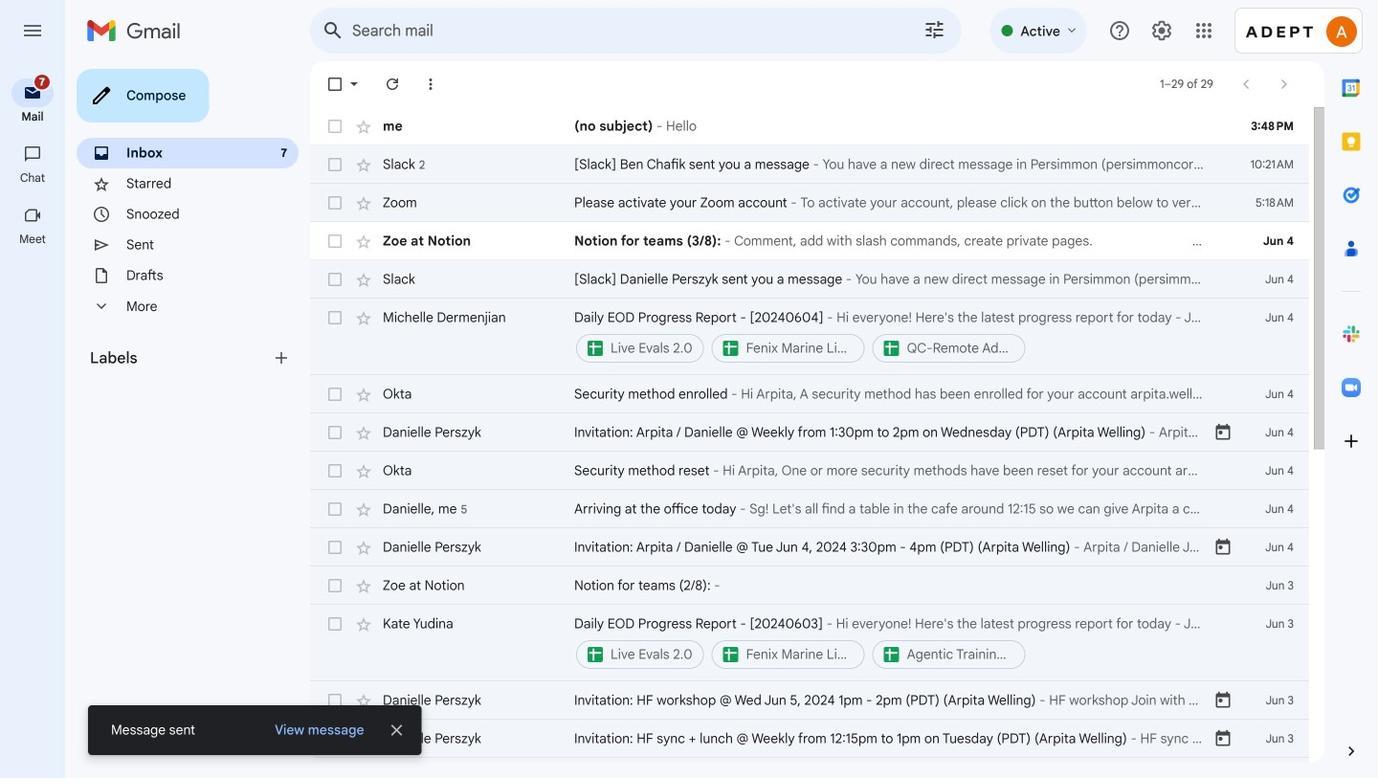 Task type: describe. For each thing, give the bounding box(es) containing it.
2 row from the top
[[310, 145, 1309, 184]]

refresh image
[[383, 75, 402, 94]]

12 row from the top
[[310, 567, 1309, 605]]

14 row from the top
[[310, 681, 1309, 720]]

gmail image
[[86, 11, 190, 50]]

main menu image
[[21, 19, 44, 42]]

advanced search options image
[[915, 11, 954, 49]]

cell for fourth 'row' from the bottom
[[574, 614, 1214, 672]]

search mail image
[[316, 13, 350, 48]]

11 row from the top
[[310, 528, 1309, 567]]



Task type: vqa. For each thing, say whether or not it's contained in the screenshot.
top for
no



Task type: locate. For each thing, give the bounding box(es) containing it.
0 vertical spatial cell
[[574, 308, 1214, 366]]

cell for sixth 'row' from the top
[[574, 308, 1214, 366]]

2 cell from the top
[[574, 614, 1214, 672]]

None checkbox
[[325, 75, 345, 94], [325, 117, 345, 136], [325, 155, 345, 174], [325, 193, 345, 212], [325, 270, 345, 289], [325, 461, 345, 480], [325, 576, 345, 595], [325, 614, 345, 634], [325, 691, 345, 710], [325, 75, 345, 94], [325, 117, 345, 136], [325, 155, 345, 174], [325, 193, 345, 212], [325, 270, 345, 289], [325, 461, 345, 480], [325, 576, 345, 595], [325, 614, 345, 634], [325, 691, 345, 710]]

3 row from the top
[[310, 184, 1309, 222]]

settings image
[[1150, 19, 1173, 42]]

alert
[[31, 44, 1348, 755]]

row
[[310, 107, 1309, 145], [310, 145, 1309, 184], [310, 184, 1309, 222], [310, 222, 1309, 260], [310, 260, 1309, 299], [310, 299, 1309, 375], [310, 375, 1309, 413], [310, 413, 1309, 452], [310, 452, 1309, 490], [310, 490, 1309, 528], [310, 528, 1309, 567], [310, 567, 1309, 605], [310, 605, 1309, 681], [310, 681, 1309, 720], [310, 720, 1309, 758], [310, 758, 1309, 778]]

8 row from the top
[[310, 413, 1309, 452]]

1 vertical spatial cell
[[574, 614, 1214, 672]]

5 row from the top
[[310, 260, 1309, 299]]

more email options image
[[421, 75, 440, 94]]

13 row from the top
[[310, 605, 1309, 681]]

support image
[[1108, 19, 1131, 42]]

cell
[[574, 308, 1214, 366], [574, 614, 1214, 672]]

1 cell from the top
[[574, 308, 1214, 366]]

16 row from the top
[[310, 758, 1309, 778]]

9 row from the top
[[310, 452, 1309, 490]]

15 row from the top
[[310, 720, 1309, 758]]

7 row from the top
[[310, 375, 1309, 413]]

Search mail search field
[[310, 8, 961, 54]]

None checkbox
[[325, 232, 345, 251], [325, 308, 345, 327], [325, 385, 345, 404], [325, 423, 345, 442], [325, 500, 345, 519], [325, 538, 345, 557], [325, 232, 345, 251], [325, 308, 345, 327], [325, 385, 345, 404], [325, 423, 345, 442], [325, 500, 345, 519], [325, 538, 345, 557]]

6 row from the top
[[310, 299, 1309, 375]]

1 row from the top
[[310, 107, 1309, 145]]

4 row from the top
[[310, 222, 1309, 260]]

Search mail text field
[[352, 21, 869, 40]]

navigation
[[0, 61, 67, 778]]

tab list
[[1325, 61, 1378, 709]]

heading
[[0, 109, 65, 124], [0, 170, 65, 186], [0, 232, 65, 247], [90, 348, 272, 368]]

10 row from the top
[[310, 490, 1309, 528]]



